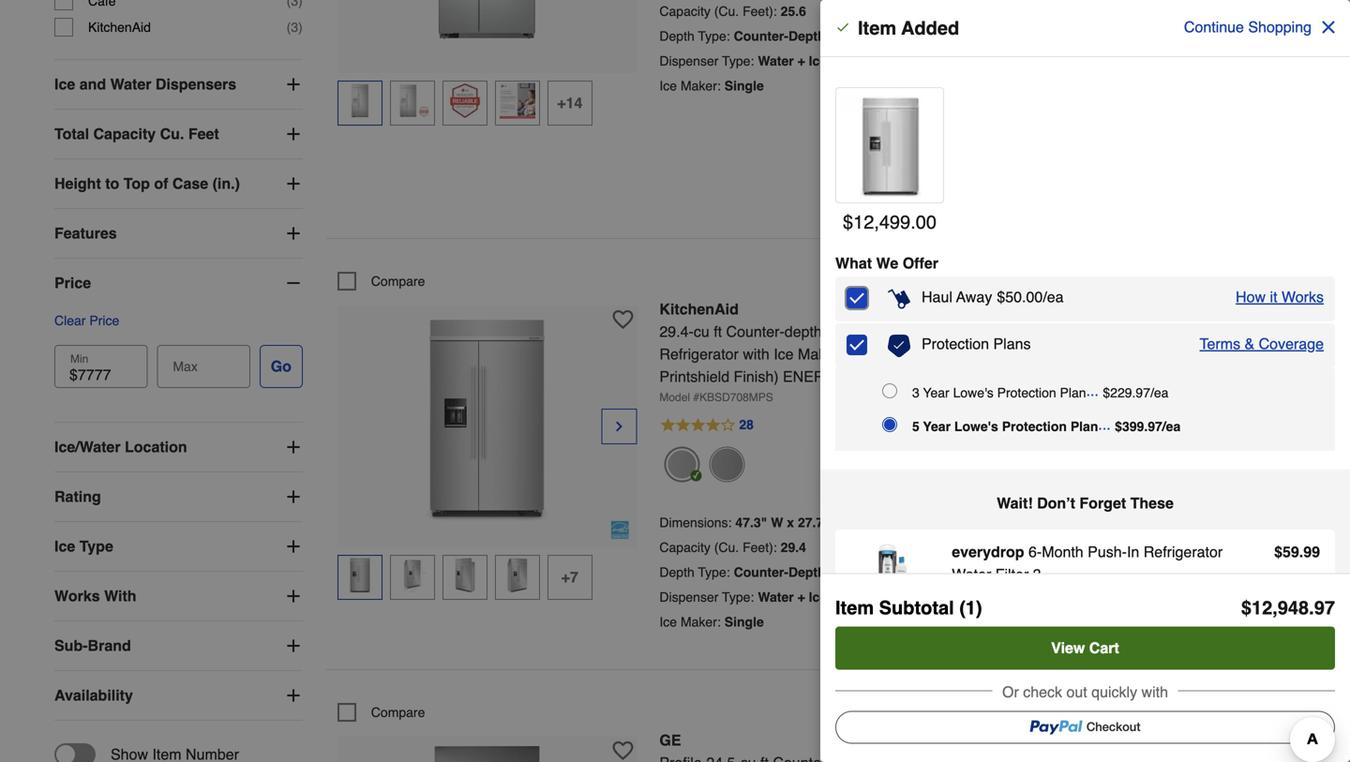 Task type: describe. For each thing, give the bounding box(es) containing it.
printshield
[[660, 368, 730, 385]]

item subtotal (1)
[[836, 598, 983, 619]]

2 x from the left
[[847, 515, 854, 530]]

how it works button
[[1237, 286, 1325, 309]]

to for height
[[105, 175, 119, 192]]

in inside "6-month push-in refrigerator water filter 3"
[[1128, 544, 1140, 561]]

29.4-
[[660, 323, 694, 340]]

.00 for 9,929
[[1089, 730, 1108, 745]]

protection plan filled image
[[888, 335, 911, 357]]

(est.)
[[1136, 376, 1163, 389]]

1 vertical spatial by
[[1060, 442, 1071, 455]]

5013590413 element
[[338, 272, 425, 291]]

lowe's for 5 year lowe's protection plan ... $ 399 . 97 /ea
[[955, 419, 999, 434]]

(cu. for 29.4
[[715, 540, 739, 555]]

2 dispenser from the top
[[660, 590, 719, 605]]

plus image for ice and water dispensers
[[284, 75, 303, 94]]

0 vertical spatial item added
[[858, 17, 960, 39]]

ice type
[[54, 538, 113, 555]]

1 vertical spatial added
[[1110, 486, 1147, 501]]

$ 12,948 . 97
[[1242, 598, 1336, 619]]

actual price $9,929.00 element
[[1012, 727, 1108, 759]]

2 + from the top
[[798, 590, 806, 605]]

it for how
[[1271, 288, 1278, 306]]

(in.)
[[213, 175, 240, 192]]

clear price button
[[54, 312, 119, 330]]

refrigerator inside "6-month push-in refrigerator water filter 3"
[[1144, 544, 1224, 561]]

terms & coverage
[[1200, 335, 1325, 353]]

5
[[913, 419, 920, 434]]

capacity inside "total capacity cu. feet" "button"
[[93, 125, 156, 143]]

push-
[[1088, 544, 1128, 561]]

$ inside the $ 12,499
[[1012, 299, 1019, 314]]

dimensions:
[[660, 515, 732, 530]]

jose
[[1079, 395, 1103, 408]]

+7 button
[[548, 555, 593, 600]]

by-
[[913, 323, 934, 340]]

works with
[[54, 588, 137, 605]]

plus image for rating
[[284, 488, 303, 507]]

by inside ready by tue, jan 2 (est.) at e. san jose lowe's
[[1065, 376, 1077, 389]]

12,499 for $ 12,499
[[1019, 295, 1105, 327]]

of
[[154, 175, 168, 192]]

view cart button
[[836, 627, 1336, 670]]

rating button
[[54, 473, 303, 522]]

don't
[[1038, 495, 1076, 512]]

features
[[54, 225, 117, 242]]

59
[[1283, 544, 1300, 561]]

dimensions: 47.3" w x  27.7" d x  83.4" h
[[660, 515, 903, 530]]

view
[[1052, 640, 1086, 657]]

built-
[[827, 323, 861, 340]]

heart outline image for "5013590413" 'element'
[[613, 309, 634, 330]]

0 vertical spatial counter-
[[734, 29, 789, 44]]

0 vertical spatial product image
[[841, 96, 942, 197]]

$ inside 5 year lowe's protection plan ... $ 399 . 97 /ea
[[1116, 419, 1123, 434]]

ice type button
[[54, 523, 303, 571]]

wait! don't forget these
[[997, 495, 1174, 512]]

works with button
[[54, 572, 303, 621]]

/ea for 3 year lowe's protection plan ... $ 229 . 97 /ea
[[1151, 386, 1169, 401]]

1 + from the top
[[798, 53, 806, 68]]

height to top of case (in.)
[[54, 175, 240, 192]]

protection plans
[[922, 335, 1031, 353]]

top
[[124, 175, 150, 192]]

check
[[1024, 684, 1063, 701]]

depth down the 29.4
[[789, 565, 826, 580]]

delivery
[[1029, 422, 1080, 437]]

water inside "6-month push-in refrigerator water filter 3"
[[952, 566, 992, 584]]

away
[[957, 288, 993, 306]]

2 single from the top
[[725, 615, 764, 630]]

1 single from the top
[[725, 78, 764, 93]]

rating
[[54, 488, 101, 506]]

ready
[[1030, 376, 1062, 389]]

... for 3 year lowe's protection plan ... $ 229 . 97 /ea
[[1087, 382, 1099, 400]]

1 vertical spatial jan
[[1104, 442, 1122, 455]]

capacity for capacity (cu. feet): 25.6
[[660, 4, 711, 19]]

go button
[[260, 345, 303, 388]]

1 maker: from the top
[[681, 78, 721, 93]]

side-
[[878, 323, 913, 340]]

ice inside kitchenaid 29.4-cu ft counter-depth built-in side-by-side refrigerator with ice maker (stainless steel with printshield finish) energy star model # kbsd708mps
[[774, 346, 794, 363]]

depth
[[785, 323, 823, 340]]

compare for the 1002541568 element at the left bottom of the page
[[371, 705, 425, 720]]

(stainless
[[844, 346, 910, 363]]

total
[[54, 125, 89, 143]]

ice/water
[[54, 439, 121, 456]]

. inside 5 year lowe's protection plan ... $ 399 . 97 /ea
[[1145, 419, 1148, 434]]

what we offer
[[836, 255, 939, 272]]

protection for 5 year lowe's protection plan ... $ 399 . 97 /ea
[[1003, 419, 1068, 434]]

plus image for ice type
[[284, 538, 303, 556]]

$ 9,929 .00
[[1012, 727, 1108, 759]]

( 3 )
[[287, 20, 303, 35]]

1 ice maker: single from the top
[[660, 78, 764, 93]]

plus image for total capacity cu. feet
[[284, 125, 303, 144]]

cu.
[[160, 125, 184, 143]]

energy
[[783, 368, 847, 385]]

w
[[771, 515, 784, 530]]

coverage
[[1260, 335, 1325, 353]]

0 vertical spatial item
[[858, 17, 897, 39]]

delivery to 95131
[[1029, 422, 1137, 437]]

3 year lowe's protection plan ... $ 229 . 97 /ea
[[913, 382, 1169, 401]]

plus image for ice/water location
[[284, 438, 303, 457]]

water down 25.6
[[758, 53, 794, 68]]

kbsd708mps
[[700, 391, 774, 404]]

features button
[[54, 209, 303, 258]]

haul away $ 50 .00 /ea
[[922, 288, 1064, 306]]

h
[[893, 515, 903, 530]]

finish)
[[734, 368, 779, 385]]

year for 5 year lowe's protection plan ... $ 399 . 97 /ea
[[924, 419, 951, 434]]

filter
[[996, 566, 1029, 584]]

refrigerator inside kitchenaid 29.4-cu ft counter-depth built-in side-by-side refrigerator with ice maker (stainless steel with printshield finish) energy star model # kbsd708mps
[[660, 346, 739, 363]]

plan for 5 year lowe's protection plan ... $ 399 . 97 /ea
[[1071, 419, 1099, 434]]

water inside ice and water dispensers "button"
[[110, 76, 151, 93]]

+14
[[557, 94, 583, 112]]

plus image for sub-brand
[[284, 637, 303, 656]]

/ea for 5 year lowe's protection plan ... $ 399 . 97 /ea
[[1163, 419, 1181, 434]]

0 horizontal spatial with
[[743, 346, 770, 363]]

minus image
[[284, 274, 303, 293]]

$ 59 . 99
[[1275, 544, 1321, 561]]

price button
[[54, 259, 303, 308]]

feet
[[188, 125, 219, 143]]

d
[[834, 515, 843, 530]]

stainless steel with printshield&#8482; finish image
[[665, 447, 700, 483]]

type
[[79, 538, 113, 555]]

. inside the 3 year lowe's protection plan ... $ 229 . 97 /ea
[[1133, 386, 1136, 401]]

.00 for 12,499
[[911, 212, 937, 233]]

depth down capacity (cu. feet): 25.6
[[660, 29, 695, 44]]

229
[[1111, 386, 1133, 401]]

sub-brand
[[54, 638, 131, 655]]

everydrop
[[952, 544, 1025, 561]]

27.7"
[[798, 515, 830, 530]]

0 vertical spatial /ea
[[1043, 288, 1064, 306]]

1002541568 element
[[338, 704, 425, 722]]

sub-
[[54, 638, 88, 655]]

lowe's for 3 year lowe's protection plan ... $ 229 . 97 /ea
[[954, 386, 994, 401]]

feet): for 29.4
[[743, 540, 777, 555]]

#
[[694, 391, 700, 404]]

side
[[934, 323, 964, 340]]

works inside works with button
[[54, 588, 100, 605]]



Task type: locate. For each thing, give the bounding box(es) containing it.
2 vertical spatial protection
[[1003, 419, 1068, 434]]

dispenser type: water + ice down capacity (cu. feet): 29.4
[[660, 590, 828, 605]]

protection inside 5 year lowe's protection plan ... $ 399 . 97 /ea
[[1003, 419, 1068, 434]]

lowe's down 2
[[1106, 395, 1141, 408]]

feet): down 47.3"
[[743, 540, 777, 555]]

counter- down capacity (cu. feet): 29.4
[[734, 565, 789, 580]]

availability
[[54, 687, 133, 705]]

2 vertical spatial capacity
[[660, 540, 711, 555]]

year inside the 3 year lowe's protection plan ... $ 229 . 97 /ea
[[924, 386, 950, 401]]

height
[[54, 175, 101, 192]]

it for get
[[1051, 442, 1056, 455]]

dispenser down capacity (cu. feet): 25.6
[[660, 53, 719, 68]]

6-month push-in refrigerator water filter 3
[[952, 544, 1224, 584]]

1 vertical spatial compare
[[371, 705, 425, 720]]

0 vertical spatial 12,499
[[854, 212, 911, 233]]

)
[[298, 20, 303, 35]]

2 vertical spatial counter-
[[734, 565, 789, 580]]

1 vertical spatial 97
[[1148, 419, 1163, 434]]

97 right 399
[[1148, 419, 1163, 434]]

show item number element
[[54, 744, 239, 763]]

plus image inside ice and water dispensers "button"
[[284, 75, 303, 94]]

2 vertical spatial /ea
[[1163, 419, 1181, 434]]

refrigerator down cu
[[660, 346, 739, 363]]

1 horizontal spatial with
[[953, 346, 979, 363]]

(1)
[[960, 598, 983, 619]]

&
[[1245, 335, 1255, 353]]

maker
[[798, 346, 840, 363]]

4 stars image
[[660, 415, 755, 437]]

1 dispenser type: water + ice from the top
[[660, 53, 828, 68]]

1 vertical spatial (cu.
[[715, 540, 739, 555]]

depth down 25.6
[[789, 29, 826, 44]]

1 horizontal spatial kitchenaid
[[660, 301, 739, 318]]

2 plus image from the top
[[284, 175, 303, 193]]

0 vertical spatial price
[[54, 274, 91, 292]]

ice/water location button
[[54, 423, 303, 472]]

ft
[[714, 323, 722, 340]]

+14 button
[[548, 81, 593, 126]]

quickly
[[1092, 684, 1138, 701]]

2 vertical spatial item
[[836, 598, 874, 619]]

1 plus image from the top
[[284, 125, 303, 144]]

+ down the 29.4
[[798, 590, 806, 605]]

compare inside "5013590413" 'element'
[[371, 274, 425, 289]]

1 vertical spatial item added
[[1081, 486, 1147, 501]]

capacity for capacity (cu. feet): 29.4
[[660, 540, 711, 555]]

2 (cu. from the top
[[715, 540, 739, 555]]

year inside 5 year lowe's protection plan ... $ 399 . 97 /ea
[[924, 419, 951, 434]]

1 vertical spatial /ea
[[1151, 386, 1169, 401]]

ice maker: single down capacity (cu. feet): 29.4
[[660, 615, 764, 630]]

item right yes image
[[1081, 486, 1106, 501]]

1 (cu. from the top
[[715, 4, 739, 19]]

0 vertical spatial (cu.
[[715, 4, 739, 19]]

with up finish)
[[743, 346, 770, 363]]

actual price $12,499.00 element
[[1012, 295, 1123, 327]]

plus image for features
[[284, 224, 303, 243]]

min
[[70, 353, 89, 366]]

yes image
[[1058, 486, 1073, 501]]

kitchenaid up "ice and water dispensers"
[[88, 20, 151, 35]]

/ea right 50
[[1043, 288, 1064, 306]]

protection down 'haul'
[[922, 335, 990, 353]]

Stepper number input field with increment and decrement buttons number field
[[1062, 54, 1113, 105]]

compare inside the 1002541568 element
[[371, 705, 425, 720]]

2 horizontal spatial with
[[1142, 684, 1169, 701]]

dispenser type: water + ice down capacity (cu. feet): 25.6
[[660, 53, 828, 68]]

1 vertical spatial depth type: counter-depth
[[660, 565, 826, 580]]

price right "clear"
[[89, 313, 119, 328]]

lowe's inside ready by tue, jan 2 (est.) at e. san jose lowe's
[[1106, 395, 1141, 408]]

plus image inside features button
[[284, 224, 303, 243]]

... button for 5 year lowe's protection plan ... $ 399 . 97 /ea
[[1099, 414, 1116, 436]]

0 vertical spatial added
[[902, 17, 960, 39]]

0 vertical spatial compare
[[371, 274, 425, 289]]

1 vertical spatial .00
[[1023, 288, 1043, 306]]

maker: down capacity (cu. feet): 25.6
[[681, 78, 721, 93]]

it right get
[[1051, 442, 1056, 455]]

1 vertical spatial it
[[1051, 442, 1056, 455]]

97 for 5 year lowe's protection plan ... $ 399 . 97 /ea
[[1148, 419, 1163, 434]]

compare for "5013590413" 'element'
[[371, 274, 425, 289]]

2 plus image from the top
[[284, 488, 303, 507]]

/ea right 2
[[1151, 386, 1169, 401]]

works left with
[[54, 588, 100, 605]]

view cart
[[1052, 640, 1120, 657]]

lowe's inside 5 year lowe's protection plan ... $ 399 . 97 /ea
[[955, 419, 999, 434]]

1 vertical spatial protection
[[998, 386, 1057, 401]]

1 horizontal spatial works
[[1282, 288, 1325, 306]]

1 horizontal spatial it
[[1271, 288, 1278, 306]]

0 horizontal spatial added
[[902, 17, 960, 39]]

+ down 25.6
[[798, 53, 806, 68]]

95131
[[1100, 422, 1137, 437]]

depth type: counter-depth down capacity (cu. feet): 25.6
[[660, 29, 826, 44]]

... for 5 year lowe's protection plan ... $ 399 . 97 /ea
[[1099, 416, 1111, 433]]

refrigerator down "these"
[[1144, 544, 1224, 561]]

+7
[[562, 569, 579, 586]]

to for delivery
[[1084, 422, 1097, 437]]

97 inside the 3 year lowe's protection plan ... $ 229 . 97 /ea
[[1136, 386, 1151, 401]]

...
[[1087, 382, 1099, 400], [1099, 416, 1111, 433]]

stainless steel image
[[710, 447, 745, 483]]

e.
[[1042, 395, 1053, 408]]

heart outline image for the 1002541568 element at the left bottom of the page
[[613, 741, 634, 762]]

0 vertical spatial in
[[861, 323, 873, 340]]

and
[[79, 76, 106, 93]]

plan inside 5 year lowe's protection plan ... $ 399 . 97 /ea
[[1071, 419, 1099, 434]]

1 vertical spatial counter-
[[727, 323, 785, 340]]

with right quickly on the right bottom of the page
[[1142, 684, 1169, 701]]

2 vertical spatial 97
[[1315, 598, 1336, 619]]

... button for 3 year lowe's protection plan ... $ 229 . 97 /ea
[[1087, 380, 1104, 402]]

1 vertical spatial product image
[[851, 541, 937, 628]]

protection inside the 3 year lowe's protection plan ... $ 229 . 97 /ea
[[998, 386, 1057, 401]]

50
[[1006, 288, 1023, 306]]

kitchenaid
[[88, 20, 151, 35], [660, 301, 739, 318]]

.00 inside the $ 9,929 .00
[[1089, 730, 1108, 745]]

1 horizontal spatial added
[[1110, 486, 1147, 501]]

0 vertical spatial ...
[[1087, 382, 1099, 400]]

plus image inside height to top of case (in.) button
[[284, 175, 303, 193]]

in up the (stainless
[[861, 323, 873, 340]]

year
[[924, 386, 950, 401], [924, 419, 951, 434]]

. down the '99'
[[1310, 598, 1315, 619]]

year for 3 year lowe's protection plan ... $ 229 . 97 /ea
[[924, 386, 950, 401]]

2 heart outline image from the top
[[613, 741, 634, 762]]

1 vertical spatial maker:
[[681, 615, 721, 630]]

0 vertical spatial single
[[725, 78, 764, 93]]

1 vertical spatial works
[[54, 588, 100, 605]]

0 vertical spatial maker:
[[681, 78, 721, 93]]

year right 5
[[924, 419, 951, 434]]

12,499 up what we offer
[[854, 212, 911, 233]]

kitchenaid for kitchenaid 29.4-cu ft counter-depth built-in side-by-side refrigerator with ice maker (stainless steel with printshield finish) energy star model # kbsd708mps
[[660, 301, 739, 318]]

truck filled image
[[1012, 423, 1025, 436]]

1 vertical spatial in
[[1128, 544, 1140, 561]]

protection up 5 year lowe's protection plan ... $ 399 . 97 /ea
[[998, 386, 1057, 401]]

plan inside the 3 year lowe's protection plan ... $ 229 . 97 /ea
[[1061, 386, 1087, 401]]

item added
[[858, 17, 960, 39], [1081, 486, 1147, 501]]

$ inside the $ 9,929 .00
[[1012, 730, 1019, 745]]

1 vertical spatial dispenser
[[660, 590, 719, 605]]

97 inside 5 year lowe's protection plan ... $ 399 . 97 /ea
[[1148, 419, 1163, 434]]

1 vertical spatial 12,499
[[1019, 295, 1105, 327]]

plus image inside "total capacity cu. feet" "button"
[[284, 125, 303, 144]]

product image down h
[[851, 541, 937, 628]]

25.6
[[781, 4, 807, 19]]

checkmark image
[[836, 20, 851, 35]]

0 vertical spatial capacity
[[660, 4, 711, 19]]

feet): left 25.6
[[743, 4, 777, 19]]

item added right checkmark icon
[[858, 17, 960, 39]]

... inside 5 year lowe's protection plan ... $ 399 . 97 /ea
[[1099, 416, 1111, 433]]

0 vertical spatial feet):
[[743, 4, 777, 19]]

haul
[[922, 288, 953, 306]]

399
[[1123, 419, 1145, 434]]

0 horizontal spatial kitchenaid
[[88, 20, 151, 35]]

plus image
[[284, 75, 303, 94], [284, 488, 303, 507], [284, 538, 303, 556], [284, 637, 303, 656]]

plus image
[[284, 125, 303, 144], [284, 175, 303, 193], [284, 224, 303, 243], [284, 438, 303, 457], [284, 587, 303, 606], [284, 687, 303, 706]]

0 vertical spatial by
[[1065, 376, 1077, 389]]

6 plus image from the top
[[284, 687, 303, 706]]

... button left 399
[[1099, 414, 1116, 436]]

item right checkmark icon
[[858, 17, 897, 39]]

plus image inside the rating button
[[284, 488, 303, 507]]

/ea right 399
[[1163, 419, 1181, 434]]

single down capacity (cu. feet): 25.6
[[725, 78, 764, 93]]

jan left 2
[[1105, 376, 1123, 389]]

3
[[291, 20, 298, 35], [913, 386, 920, 401], [1125, 442, 1131, 455], [1034, 566, 1042, 584]]

1 horizontal spatial in
[[1128, 544, 1140, 561]]

(cu. for 25.6
[[715, 4, 739, 19]]

in down "these"
[[1128, 544, 1140, 561]]

1 horizontal spatial x
[[847, 515, 854, 530]]

works
[[1282, 288, 1325, 306], [54, 588, 100, 605]]

price up "clear"
[[54, 274, 91, 292]]

97 right 2
[[1136, 386, 1151, 401]]

1 horizontal spatial refrigerator
[[1144, 544, 1224, 561]]

heart outline image
[[613, 309, 634, 330], [613, 741, 634, 762]]

added up push-
[[1110, 486, 1147, 501]]

it inside 'button'
[[1271, 288, 1278, 306]]

water down the 29.4
[[758, 590, 794, 605]]

1 vertical spatial price
[[89, 313, 119, 328]]

water down everydrop
[[952, 566, 992, 584]]

item added right yes image
[[1081, 486, 1147, 501]]

$ inside the 3 year lowe's protection plan ... $ 229 . 97 /ea
[[1104, 386, 1111, 401]]

chevron right image
[[612, 417, 627, 436]]

continue shopping button
[[1173, 6, 1351, 49]]

get it by wed, jan 3
[[1030, 442, 1131, 455]]

/ea
[[1043, 288, 1064, 306], [1151, 386, 1169, 401], [1163, 419, 1181, 434]]

plus image inside the sub-brand button
[[284, 637, 303, 656]]

1 horizontal spatial item added
[[1081, 486, 1147, 501]]

kitchenaid for kitchenaid
[[88, 20, 151, 35]]

0 vertical spatial +
[[798, 53, 806, 68]]

2
[[1127, 376, 1133, 389]]

6-
[[1029, 544, 1042, 561]]

(cu.
[[715, 4, 739, 19], [715, 540, 739, 555]]

12,499 for $ 12,499 .00
[[854, 212, 911, 233]]

capacity (cu. feet): 25.6
[[660, 4, 807, 19]]

added right checkmark icon
[[902, 17, 960, 39]]

counter- down capacity (cu. feet): 25.6
[[734, 29, 789, 44]]

0 vertical spatial depth type: counter-depth
[[660, 29, 826, 44]]

clear
[[54, 313, 86, 328]]

lowe's
[[954, 386, 994, 401], [1106, 395, 1141, 408], [955, 419, 999, 434]]

plus image for works with
[[284, 587, 303, 606]]

0 vertical spatial plan
[[1061, 386, 1087, 401]]

terms & coverage button
[[1200, 333, 1325, 356]]

83.4"
[[858, 515, 890, 530]]

. right the 95131
[[1145, 419, 1148, 434]]

47.3"
[[736, 515, 768, 530]]

kitchenaid29.4-cu ft counter-depth built-in side-by-side refrigerator with ice maker (stainless steel with printshield finish) energy star element
[[338, 306, 637, 548]]

0 horizontal spatial it
[[1051, 442, 1056, 455]]

plus image inside ice/water location "button"
[[284, 438, 303, 457]]

4 plus image from the top
[[284, 637, 303, 656]]

to up wed, at the bottom of page
[[1084, 422, 1097, 437]]

0 vertical spatial it
[[1271, 288, 1278, 306]]

. right 2
[[1133, 386, 1136, 401]]

plus image inside availability button
[[284, 687, 303, 706]]

plus image inside ice type button
[[284, 538, 303, 556]]

+
[[798, 53, 806, 68], [798, 590, 806, 605]]

12,499
[[854, 212, 911, 233], [1019, 295, 1105, 327]]

2 ice maker: single from the top
[[660, 615, 764, 630]]

1 vertical spatial refrigerator
[[1144, 544, 1224, 561]]

2 compare from the top
[[371, 705, 425, 720]]

dispenser type: water + ice
[[660, 53, 828, 68], [660, 590, 828, 605]]

plus image for height to top of case (in.)
[[284, 175, 303, 193]]

1 vertical spatial item
[[1081, 486, 1106, 501]]

0 vertical spatial protection
[[922, 335, 990, 353]]

protection up get
[[1003, 419, 1068, 434]]

/ea inside 5 year lowe's protection plan ... $ 399 . 97 /ea
[[1163, 419, 1181, 434]]

or check out quickly with
[[1003, 684, 1169, 701]]

1 depth type: counter-depth from the top
[[660, 29, 826, 44]]

0 vertical spatial works
[[1282, 288, 1325, 306]]

2 horizontal spatial .00
[[1089, 730, 1108, 745]]

0 vertical spatial refrigerator
[[660, 346, 739, 363]]

95131 button
[[1100, 420, 1137, 439]]

added
[[902, 17, 960, 39], [1110, 486, 1147, 501]]

plus image for availability
[[284, 687, 303, 706]]

plan for 3 year lowe's protection plan ... $ 229 . 97 /ea
[[1061, 386, 1087, 401]]

brand
[[88, 638, 131, 655]]

thumbnail image
[[342, 83, 378, 119], [395, 83, 430, 119], [447, 83, 483, 119], [500, 83, 535, 119], [342, 558, 378, 593], [395, 558, 430, 593], [447, 558, 483, 593], [500, 558, 535, 593]]

feet): for 25.6
[[743, 4, 777, 19]]

1 compare from the top
[[371, 274, 425, 289]]

... left 229
[[1087, 382, 1099, 400]]

or
[[1003, 684, 1020, 701]]

to inside button
[[105, 175, 119, 192]]

0 vertical spatial kitchenaid
[[88, 20, 151, 35]]

1 dispenser from the top
[[660, 53, 719, 68]]

ice inside button
[[54, 538, 75, 555]]

kitchenaid up cu
[[660, 301, 739, 318]]

with down side
[[953, 346, 979, 363]]

item left subtotal
[[836, 598, 874, 619]]

in inside kitchenaid 29.4-cu ft counter-depth built-in side-by-side refrigerator with ice maker (stainless steel with printshield finish) energy star model # kbsd708mps
[[861, 323, 873, 340]]

maker: down capacity (cu. feet): 29.4
[[681, 615, 721, 630]]

lowe's down protection plans
[[954, 386, 994, 401]]

1 vertical spatial feet):
[[743, 540, 777, 555]]

ice inside "button"
[[54, 76, 75, 93]]

x right d
[[847, 515, 854, 530]]

0 vertical spatial year
[[924, 386, 950, 401]]

at
[[1030, 395, 1039, 408]]

single down capacity (cu. feet): 29.4
[[725, 615, 764, 630]]

counter- inside kitchenaid 29.4-cu ft counter-depth built-in side-by-side refrigerator with ice maker (stainless steel with printshield finish) energy star model # kbsd708mps
[[727, 323, 785, 340]]

counter-
[[734, 29, 789, 44], [727, 323, 785, 340], [734, 565, 789, 580]]

ge link
[[660, 732, 989, 763]]

0 vertical spatial ice maker: single
[[660, 78, 764, 93]]

28 button
[[660, 415, 989, 437]]

4 plus image from the top
[[284, 438, 303, 457]]

1 vertical spatial year
[[924, 419, 951, 434]]

0 horizontal spatial in
[[861, 323, 873, 340]]

0 vertical spatial .00
[[911, 212, 937, 233]]

1 horizontal spatial .00
[[1023, 288, 1043, 306]]

3 inside the 3 year lowe's protection plan ... $ 229 . 97 /ea
[[913, 386, 920, 401]]

forget
[[1080, 495, 1127, 512]]

2 feet): from the top
[[743, 540, 777, 555]]

heart outline image left 29.4-
[[613, 309, 634, 330]]

feet):
[[743, 4, 777, 19], [743, 540, 777, 555]]

... down e. san jose lowe's button
[[1099, 416, 1111, 433]]

wed,
[[1075, 442, 1101, 455]]

2 dispenser type: water + ice from the top
[[660, 590, 828, 605]]

0 horizontal spatial .00
[[911, 212, 937, 233]]

2 vertical spatial .00
[[1089, 730, 1108, 745]]

0 vertical spatial heart outline image
[[613, 309, 634, 330]]

jan inside ready by tue, jan 2 (est.) at e. san jose lowe's
[[1105, 376, 1123, 389]]

5 year lowe's protection plan ... $ 399 . 97 /ea
[[913, 416, 1181, 434]]

works inside how it works 'button'
[[1282, 288, 1325, 306]]

0 vertical spatial to
[[105, 175, 119, 192]]

2 year from the top
[[924, 419, 951, 434]]

0 horizontal spatial 12,499
[[854, 212, 911, 233]]

case
[[173, 175, 208, 192]]

in
[[861, 323, 873, 340], [1128, 544, 1140, 561]]

1 vertical spatial heart outline image
[[613, 741, 634, 762]]

price
[[54, 274, 91, 292], [89, 313, 119, 328]]

e. san jose lowe's button
[[1042, 392, 1141, 411]]

5 plus image from the top
[[284, 587, 303, 606]]

0 horizontal spatial to
[[105, 175, 119, 192]]

heart outline image left ge
[[613, 741, 634, 762]]

dispenser down capacity (cu. feet): 29.4
[[660, 590, 719, 605]]

to
[[105, 175, 119, 192], [1084, 422, 1097, 437]]

depth type: counter-depth down capacity (cu. feet): 29.4
[[660, 565, 826, 580]]

ice maker: single
[[660, 78, 764, 93], [660, 615, 764, 630]]

1 x from the left
[[787, 515, 795, 530]]

total capacity cu. feet button
[[54, 110, 303, 159]]

1 plus image from the top
[[284, 75, 303, 94]]

0 horizontal spatial works
[[54, 588, 100, 605]]

3 inside "6-month push-in refrigerator water filter 3"
[[1034, 566, 1042, 584]]

0 vertical spatial dispenser
[[660, 53, 719, 68]]

out
[[1067, 684, 1088, 701]]

$ 12,499
[[1012, 295, 1105, 327]]

(cu. down 47.3"
[[715, 540, 739, 555]]

haul away filled image
[[888, 288, 911, 311]]

x right w
[[787, 515, 795, 530]]

12,499 up plans
[[1019, 295, 1105, 327]]

water right and
[[110, 76, 151, 93]]

1 heart outline image from the top
[[613, 309, 634, 330]]

2 depth type: counter-depth from the top
[[660, 565, 826, 580]]

.00 down or check out quickly with
[[1089, 730, 1108, 745]]

1 vertical spatial ...
[[1099, 416, 1111, 433]]

counter- right "ft"
[[727, 323, 785, 340]]

lowe's inside the 3 year lowe's protection plan ... $ 229 . 97 /ea
[[954, 386, 994, 401]]

1 vertical spatial ... button
[[1099, 414, 1116, 436]]

it right how at the top right of the page
[[1271, 288, 1278, 306]]

0 vertical spatial dispenser type: water + ice
[[660, 53, 828, 68]]

1 feet): from the top
[[743, 4, 777, 19]]

total capacity cu. feet
[[54, 125, 219, 143]]

0 horizontal spatial item added
[[858, 17, 960, 39]]

star
[[851, 368, 890, 385]]

dispensers
[[156, 76, 237, 93]]

97 right the "12,948"
[[1315, 598, 1336, 619]]

3 plus image from the top
[[284, 538, 303, 556]]

. up '$ 12,948 . 97'
[[1300, 544, 1304, 561]]

with
[[104, 588, 137, 605]]

... button left 229
[[1087, 380, 1104, 402]]

close image
[[1320, 18, 1339, 37]]

by down delivery
[[1060, 442, 1071, 455]]

/ea inside the 3 year lowe's protection plan ... $ 229 . 97 /ea
[[1151, 386, 1169, 401]]

1 vertical spatial kitchenaid
[[660, 301, 739, 318]]

works up coverage
[[1282, 288, 1325, 306]]

.00 up plans
[[1023, 288, 1043, 306]]

plus image inside works with button
[[284, 587, 303, 606]]

depth down dimensions:
[[660, 565, 695, 580]]

1 horizontal spatial 12,499
[[1019, 295, 1105, 327]]

jan down 95131 button
[[1104, 442, 1122, 455]]

3 plus image from the top
[[284, 224, 303, 243]]

to left top
[[105, 175, 119, 192]]

by up "san"
[[1065, 376, 1077, 389]]

(cu. left 25.6
[[715, 4, 739, 19]]

product image up $ 12,499 .00
[[841, 96, 942, 197]]

2 maker: from the top
[[681, 615, 721, 630]]

year down the steel
[[924, 386, 950, 401]]

1 vertical spatial plan
[[1071, 419, 1099, 434]]

1 vertical spatial dispenser type: water + ice
[[660, 590, 828, 605]]

9,929
[[1019, 727, 1089, 759]]

item
[[858, 17, 897, 39], [1081, 486, 1106, 501], [836, 598, 874, 619]]

product image
[[841, 96, 942, 197], [851, 541, 937, 628]]

... inside the 3 year lowe's protection plan ... $ 229 . 97 /ea
[[1087, 382, 1099, 400]]

0 vertical spatial ... button
[[1087, 380, 1104, 402]]

1 vertical spatial ice maker: single
[[660, 615, 764, 630]]

97 for 3 year lowe's protection plan ... $ 229 . 97 /ea
[[1136, 386, 1151, 401]]

ice
[[809, 53, 828, 68], [54, 76, 75, 93], [660, 78, 677, 93], [774, 346, 794, 363], [54, 538, 75, 555], [809, 590, 828, 605], [660, 615, 677, 630]]

ready by tue, jan 2 (est.) at e. san jose lowe's
[[1030, 376, 1163, 408]]

1 vertical spatial single
[[725, 615, 764, 630]]

29.4
[[781, 540, 807, 555]]

kitchenaid inside kitchenaid 29.4-cu ft counter-depth built-in side-by-side refrigerator with ice maker (stainless steel with printshield finish) energy star model # kbsd708mps
[[660, 301, 739, 318]]

how it works
[[1237, 288, 1325, 306]]

0 vertical spatial jan
[[1105, 376, 1123, 389]]

(
[[287, 20, 291, 35]]

.00 up offer
[[911, 212, 937, 233]]

1 vertical spatial capacity
[[93, 125, 156, 143]]

continue shopping
[[1185, 18, 1312, 36]]

plan
[[1061, 386, 1087, 401], [1071, 419, 1099, 434]]

ice maker: single down capacity (cu. feet): 25.6
[[660, 78, 764, 93]]

1 horizontal spatial to
[[1084, 422, 1097, 437]]

lowe's left the "truck filled" icon
[[955, 419, 999, 434]]

$
[[843, 212, 854, 233], [998, 288, 1006, 306], [1012, 299, 1019, 314], [1104, 386, 1111, 401], [1116, 419, 1123, 434], [1275, 544, 1283, 561], [1242, 598, 1252, 619], [1012, 730, 1019, 745]]

steel
[[914, 346, 949, 363]]

0 vertical spatial 97
[[1136, 386, 1151, 401]]

offer
[[903, 255, 939, 272]]

height to top of case (in.) button
[[54, 160, 303, 208]]

1 year from the top
[[924, 386, 950, 401]]

0 horizontal spatial x
[[787, 515, 795, 530]]

1 vertical spatial to
[[1084, 422, 1097, 437]]

protection for 3 year lowe's protection plan ... $ 229 . 97 /ea
[[998, 386, 1057, 401]]



Task type: vqa. For each thing, say whether or not it's contained in the screenshot.
'Rating'
yes



